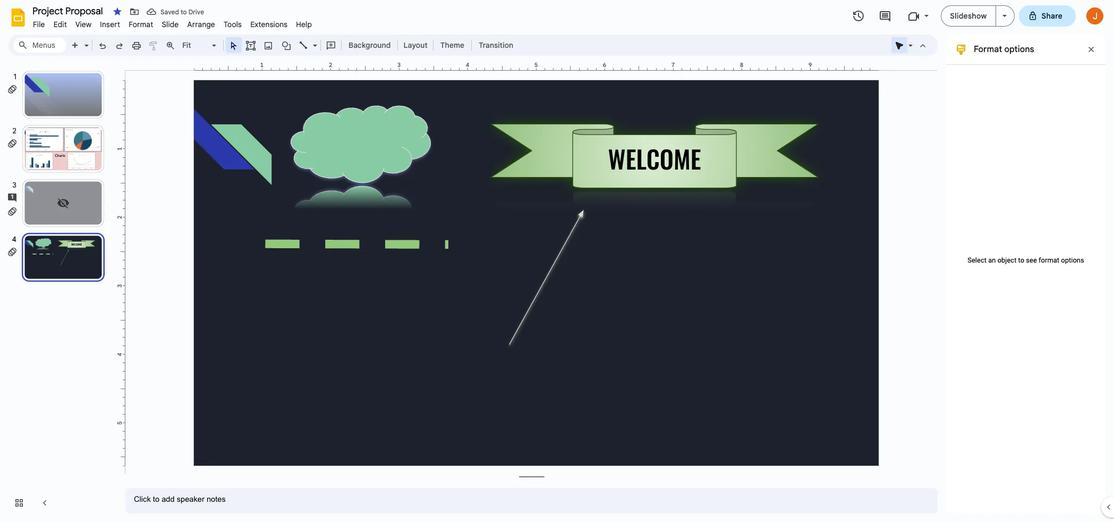 Task type: vqa. For each thing, say whether or not it's contained in the screenshot.
Page numbers 'heading'
no



Task type: locate. For each thing, give the bounding box(es) containing it.
menu bar
[[29, 14, 316, 31]]

format for format
[[129, 20, 153, 29]]

select an object to see format options
[[968, 256, 1085, 264]]

1 vertical spatial to
[[1019, 256, 1025, 264]]

format inside format menu item
[[129, 20, 153, 29]]

slideshow button
[[942, 5, 996, 27]]

format
[[129, 20, 153, 29], [974, 44, 1003, 55]]

drive
[[189, 8, 204, 16]]

to left drive
[[181, 8, 187, 16]]

options down presentation options icon
[[1005, 44, 1035, 55]]

format down slideshow
[[974, 44, 1003, 55]]

select
[[968, 256, 987, 264]]

format inside section
[[974, 44, 1003, 55]]

slide menu item
[[158, 18, 183, 31]]

main toolbar
[[66, 37, 519, 53]]

insert image image
[[262, 38, 275, 53]]

to left see
[[1019, 256, 1025, 264]]

0 vertical spatial format
[[129, 20, 153, 29]]

0 horizontal spatial to
[[181, 8, 187, 16]]

saved to drive
[[161, 8, 204, 16]]

theme
[[441, 40, 465, 50]]

arrange menu item
[[183, 18, 220, 31]]

an
[[989, 256, 996, 264]]

navigation
[[0, 60, 117, 522]]

Zoom text field
[[181, 38, 211, 53]]

view
[[75, 20, 92, 29]]

mode and view toolbar
[[891, 35, 932, 56]]

0 horizontal spatial format
[[129, 20, 153, 29]]

1 vertical spatial format
[[974, 44, 1003, 55]]

menu bar inside the menu bar banner
[[29, 14, 316, 31]]

1 horizontal spatial to
[[1019, 256, 1025, 264]]

presentation options image
[[1003, 15, 1007, 17]]

insert menu item
[[96, 18, 124, 31]]

options
[[1005, 44, 1035, 55], [1062, 256, 1085, 264]]

1 horizontal spatial format
[[974, 44, 1003, 55]]

format options section
[[947, 35, 1106, 514]]

1 vertical spatial options
[[1062, 256, 1085, 264]]

saved
[[161, 8, 179, 16]]

saved to drive button
[[144, 4, 207, 19]]

slide
[[162, 20, 179, 29]]

extensions menu item
[[246, 18, 292, 31]]

file menu item
[[29, 18, 49, 31]]

to
[[181, 8, 187, 16], [1019, 256, 1025, 264]]

tools menu item
[[220, 18, 246, 31]]

0 vertical spatial options
[[1005, 44, 1035, 55]]

menu bar containing file
[[29, 14, 316, 31]]

format left slide menu item
[[129, 20, 153, 29]]

0 vertical spatial to
[[181, 8, 187, 16]]

extensions
[[250, 20, 288, 29]]

format options
[[974, 44, 1035, 55]]

Star checkbox
[[110, 4, 125, 19]]

Zoom field
[[179, 38, 221, 53]]

file
[[33, 20, 45, 29]]

navigation inside format options application
[[0, 60, 117, 522]]

transition
[[479, 40, 514, 50]]

background
[[349, 40, 391, 50]]

Rename text field
[[29, 4, 109, 17]]

view menu item
[[71, 18, 96, 31]]

0 horizontal spatial options
[[1005, 44, 1035, 55]]

options right format
[[1062, 256, 1085, 264]]

live pointer settings image
[[906, 38, 913, 42]]



Task type: describe. For each thing, give the bounding box(es) containing it.
shape image
[[280, 38, 293, 53]]

share
[[1042, 11, 1063, 21]]

arrange
[[187, 20, 215, 29]]

select an object to see format options element
[[963, 256, 1090, 264]]

new slide with layout image
[[82, 38, 89, 42]]

slideshow
[[951, 11, 987, 21]]

layout
[[404, 40, 428, 50]]

1 horizontal spatial options
[[1062, 256, 1085, 264]]

transition button
[[474, 37, 518, 53]]

see
[[1027, 256, 1038, 264]]

help menu item
[[292, 18, 316, 31]]

format options application
[[0, 0, 1115, 522]]

format menu item
[[124, 18, 158, 31]]

edit
[[54, 20, 67, 29]]

layout button
[[401, 37, 431, 53]]

menu bar banner
[[0, 0, 1115, 522]]

format
[[1039, 256, 1060, 264]]

object
[[998, 256, 1017, 264]]

Menus field
[[13, 38, 66, 53]]

to inside the format options section
[[1019, 256, 1025, 264]]

tools
[[224, 20, 242, 29]]

share button
[[1019, 5, 1076, 27]]

theme button
[[436, 37, 469, 53]]

background button
[[344, 37, 396, 53]]

format for format options
[[974, 44, 1003, 55]]

edit menu item
[[49, 18, 71, 31]]

help
[[296, 20, 312, 29]]

to inside button
[[181, 8, 187, 16]]

insert
[[100, 20, 120, 29]]



